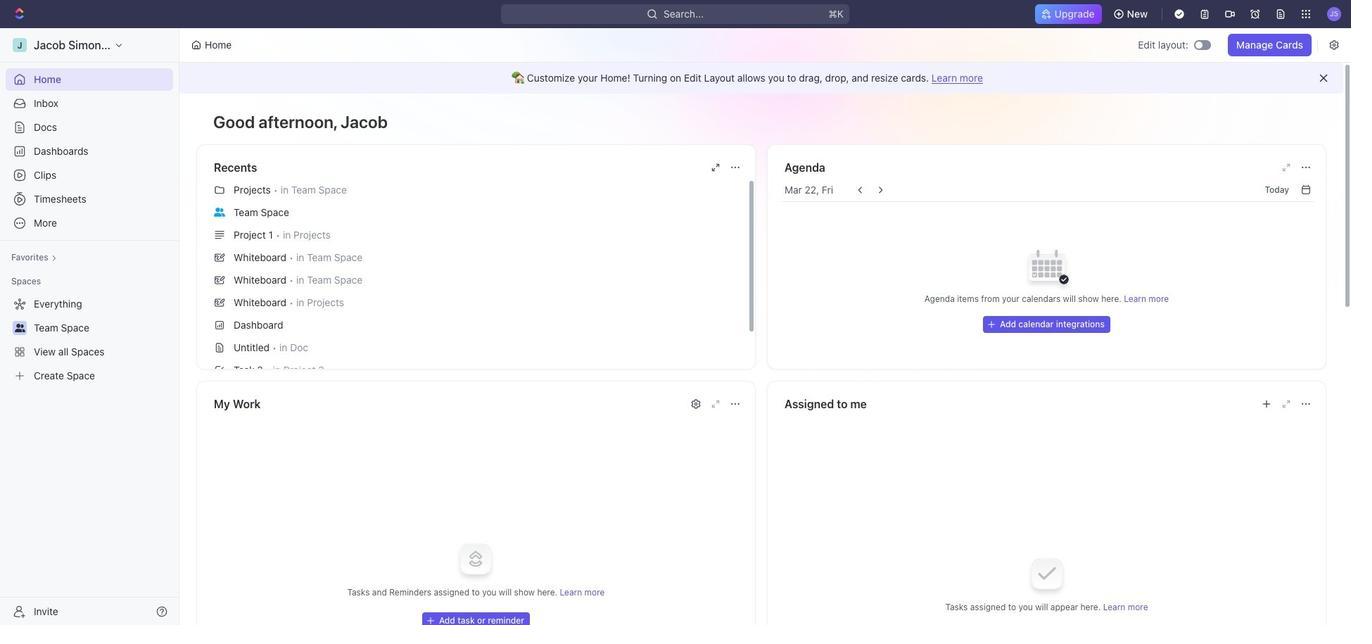 Task type: vqa. For each thing, say whether or not it's contained in the screenshot.
...and
no



Task type: describe. For each thing, give the bounding box(es) containing it.
sidebar navigation
[[0, 28, 182, 625]]

jacob simon's workspace, , element
[[13, 38, 27, 52]]

0 vertical spatial user group image
[[214, 208, 225, 217]]



Task type: locate. For each thing, give the bounding box(es) containing it.
user group image inside tree
[[14, 324, 25, 332]]

alert
[[180, 63, 1344, 94]]

1 horizontal spatial user group image
[[214, 208, 225, 217]]

tree
[[6, 293, 173, 387]]

tree inside sidebar navigation
[[6, 293, 173, 387]]

user group image
[[214, 208, 225, 217], [14, 324, 25, 332]]

0 horizontal spatial user group image
[[14, 324, 25, 332]]

1 vertical spatial user group image
[[14, 324, 25, 332]]



